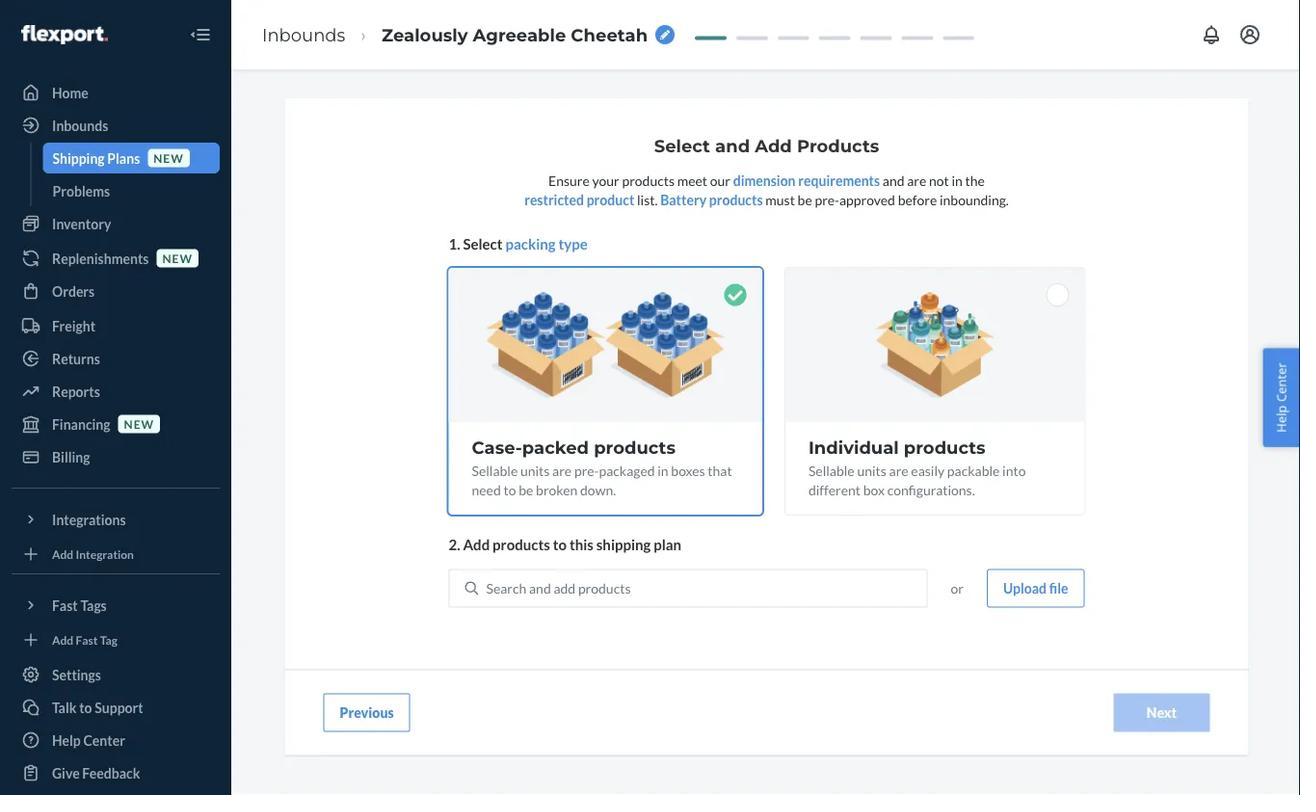 Task type: vqa. For each thing, say whether or not it's contained in the screenshot.
cu ft/lb
no



Task type: locate. For each thing, give the bounding box(es) containing it.
be down 'dimension requirements' button
[[798, 191, 812, 208]]

are
[[907, 172, 927, 188], [552, 462, 572, 479], [889, 462, 909, 479]]

units inside individual products sellable units are easily packable into different box configurations.
[[857, 462, 887, 479]]

to inside case-packed products sellable units are pre-packaged in boxes that need to be broken down.
[[504, 482, 516, 498]]

0 vertical spatial in
[[952, 172, 963, 188]]

help center inside button
[[1273, 363, 1290, 433]]

pre- inside case-packed products sellable units are pre-packaged in boxes that need to be broken down.
[[574, 462, 599, 479]]

1 horizontal spatial inbounds
[[262, 24, 345, 45]]

1 horizontal spatial select
[[654, 135, 710, 157]]

select right 1.
[[463, 235, 503, 252]]

previous
[[340, 705, 394, 721]]

problems link
[[43, 175, 220, 206]]

packaged
[[599, 462, 655, 479]]

1 horizontal spatial sellable
[[809, 462, 855, 479]]

to
[[504, 482, 516, 498], [553, 536, 567, 553], [79, 699, 92, 716]]

2 vertical spatial to
[[79, 699, 92, 716]]

0 horizontal spatial sellable
[[472, 462, 518, 479]]

0 vertical spatial to
[[504, 482, 516, 498]]

units up box
[[857, 462, 887, 479]]

1 vertical spatial pre-
[[574, 462, 599, 479]]

0 vertical spatial be
[[798, 191, 812, 208]]

sellable up different
[[809, 462, 855, 479]]

products up list.
[[622, 172, 675, 188]]

0 vertical spatial center
[[1273, 363, 1290, 402]]

new for replenishments
[[162, 251, 193, 265]]

be left broken at the left
[[519, 482, 533, 498]]

0 horizontal spatial in
[[658, 462, 669, 479]]

tags
[[80, 597, 107, 614]]

inbounds link
[[262, 24, 345, 45], [12, 110, 220, 141]]

are inside ensure your products meet our dimension requirements and are not in the restricted product list. battery products must be pre-approved before inbounding.
[[907, 172, 927, 188]]

and left add
[[529, 580, 551, 597]]

0 vertical spatial new
[[154, 151, 184, 165]]

products inside individual products sellable units are easily packable into different box configurations.
[[904, 437, 986, 458]]

1 vertical spatial inbounds
[[52, 117, 108, 134]]

search
[[486, 580, 527, 597]]

0 horizontal spatial pre-
[[574, 462, 599, 479]]

integrations button
[[12, 504, 220, 535]]

add fast tag
[[52, 633, 118, 647]]

battery
[[660, 191, 707, 208]]

settings
[[52, 667, 101, 683]]

reports
[[52, 383, 100, 400]]

0 vertical spatial and
[[715, 135, 750, 157]]

packing
[[506, 235, 556, 252]]

2 units from the left
[[857, 462, 887, 479]]

list.
[[637, 191, 658, 208]]

1 sellable from the left
[[472, 462, 518, 479]]

1 horizontal spatial to
[[504, 482, 516, 498]]

fast left tags
[[52, 597, 78, 614]]

in left "boxes"
[[658, 462, 669, 479]]

new for shipping plans
[[154, 151, 184, 165]]

1 vertical spatial be
[[519, 482, 533, 498]]

to left this
[[553, 536, 567, 553]]

1 horizontal spatial be
[[798, 191, 812, 208]]

are up before
[[907, 172, 927, 188]]

1 horizontal spatial help
[[1273, 405, 1290, 433]]

1 horizontal spatial inbounds link
[[262, 24, 345, 45]]

fast tags
[[52, 597, 107, 614]]

freight
[[52, 318, 95, 334]]

0 vertical spatial pre-
[[815, 191, 840, 208]]

packed
[[522, 437, 589, 458]]

in left the
[[952, 172, 963, 188]]

1 vertical spatial help center
[[52, 732, 125, 749]]

be inside ensure your products meet our dimension requirements and are not in the restricted product list. battery products must be pre-approved before inbounding.
[[798, 191, 812, 208]]

freight link
[[12, 310, 220, 341]]

individual products sellable units are easily packable into different box configurations.
[[809, 437, 1026, 498]]

new down the reports link
[[124, 417, 154, 431]]

0 vertical spatial select
[[654, 135, 710, 157]]

1 horizontal spatial pre-
[[815, 191, 840, 208]]

1 vertical spatial inbounds link
[[12, 110, 220, 141]]

select
[[654, 135, 710, 157], [463, 235, 503, 252]]

1 vertical spatial to
[[553, 536, 567, 553]]

sellable inside individual products sellable units are easily packable into different box configurations.
[[809, 462, 855, 479]]

1 vertical spatial help
[[52, 732, 81, 749]]

pencil alt image
[[660, 30, 670, 40]]

add left integration
[[52, 547, 73, 561]]

shipping plans
[[53, 150, 140, 166]]

0 horizontal spatial inbounds link
[[12, 110, 220, 141]]

to inside button
[[79, 699, 92, 716]]

fast
[[52, 597, 78, 614], [76, 633, 98, 647]]

packing type button
[[506, 233, 588, 254]]

help center
[[1273, 363, 1290, 433], [52, 732, 125, 749]]

1.
[[449, 235, 460, 252]]

different
[[809, 482, 861, 498]]

products up the packaged
[[594, 437, 676, 458]]

fast tags button
[[12, 590, 220, 621]]

new up orders link
[[162, 251, 193, 265]]

products up "easily"
[[904, 437, 986, 458]]

returns
[[52, 350, 100, 367]]

open notifications image
[[1200, 23, 1223, 46]]

case-
[[472, 437, 522, 458]]

1 horizontal spatial center
[[1273, 363, 1290, 402]]

to right need at the left bottom of page
[[504, 482, 516, 498]]

2 vertical spatial new
[[124, 417, 154, 431]]

1 units from the left
[[521, 462, 550, 479]]

broken
[[536, 482, 578, 498]]

to right talk
[[79, 699, 92, 716]]

inventory
[[52, 215, 111, 232]]

1 vertical spatial in
[[658, 462, 669, 479]]

settings link
[[12, 659, 220, 690]]

1 horizontal spatial and
[[715, 135, 750, 157]]

in
[[952, 172, 963, 188], [658, 462, 669, 479]]

agreeable
[[473, 24, 566, 45]]

fast left the 'tag'
[[76, 633, 98, 647]]

ensure your products meet our dimension requirements and are not in the restricted product list. battery products must be pre-approved before inbounding.
[[525, 172, 1009, 208]]

0 horizontal spatial select
[[463, 235, 503, 252]]

products
[[622, 172, 675, 188], [709, 191, 763, 208], [594, 437, 676, 458], [904, 437, 986, 458], [493, 536, 550, 553], [578, 580, 631, 597]]

0 vertical spatial help center
[[1273, 363, 1290, 433]]

new right plans
[[154, 151, 184, 165]]

1 vertical spatial select
[[463, 235, 503, 252]]

0 horizontal spatial help center
[[52, 732, 125, 749]]

1 horizontal spatial help center
[[1273, 363, 1290, 433]]

0 vertical spatial inbounds
[[262, 24, 345, 45]]

are left "easily"
[[889, 462, 909, 479]]

product
[[587, 191, 635, 208]]

new
[[154, 151, 184, 165], [162, 251, 193, 265], [124, 417, 154, 431]]

our
[[710, 172, 731, 188]]

2 horizontal spatial and
[[883, 172, 905, 188]]

file
[[1050, 580, 1069, 597]]

0 horizontal spatial be
[[519, 482, 533, 498]]

select and add products
[[654, 135, 879, 157]]

individual
[[809, 437, 899, 458]]

1 horizontal spatial units
[[857, 462, 887, 479]]

0 horizontal spatial and
[[529, 580, 551, 597]]

units inside case-packed products sellable units are pre-packaged in boxes that need to be broken down.
[[521, 462, 550, 479]]

sellable up need at the left bottom of page
[[472, 462, 518, 479]]

give feedback
[[52, 765, 140, 781]]

be inside case-packed products sellable units are pre-packaged in boxes that need to be broken down.
[[519, 482, 533, 498]]

0 vertical spatial fast
[[52, 597, 78, 614]]

pre- up down.
[[574, 462, 599, 479]]

next
[[1147, 705, 1177, 721]]

and up before
[[883, 172, 905, 188]]

sellable inside case-packed products sellable units are pre-packaged in boxes that need to be broken down.
[[472, 462, 518, 479]]

add up settings
[[52, 633, 73, 647]]

1. select packing type
[[449, 235, 588, 252]]

type
[[559, 235, 588, 252]]

are inside case-packed products sellable units are pre-packaged in boxes that need to be broken down.
[[552, 462, 572, 479]]

0 horizontal spatial to
[[79, 699, 92, 716]]

sellable
[[472, 462, 518, 479], [809, 462, 855, 479]]

0 horizontal spatial center
[[83, 732, 125, 749]]

help inside button
[[1273, 405, 1290, 433]]

are up broken at the left
[[552, 462, 572, 479]]

units up broken at the left
[[521, 462, 550, 479]]

pre-
[[815, 191, 840, 208], [574, 462, 599, 479]]

upload
[[1003, 580, 1047, 597]]

0 vertical spatial inbounds link
[[262, 24, 345, 45]]

talk to support button
[[12, 692, 220, 723]]

previous button
[[323, 694, 410, 732]]

1 vertical spatial new
[[162, 251, 193, 265]]

ensure
[[549, 172, 590, 188]]

1 vertical spatial fast
[[76, 633, 98, 647]]

add up dimension
[[755, 135, 792, 157]]

and
[[715, 135, 750, 157], [883, 172, 905, 188], [529, 580, 551, 597]]

dimension
[[733, 172, 796, 188]]

1 vertical spatial center
[[83, 732, 125, 749]]

shipping
[[53, 150, 105, 166]]

0 horizontal spatial units
[[521, 462, 550, 479]]

add right 2.
[[463, 536, 490, 553]]

close navigation image
[[189, 23, 212, 46]]

2 sellable from the left
[[809, 462, 855, 479]]

2 vertical spatial and
[[529, 580, 551, 597]]

1 vertical spatial and
[[883, 172, 905, 188]]

1 horizontal spatial in
[[952, 172, 963, 188]]

2 horizontal spatial to
[[553, 536, 567, 553]]

and up our
[[715, 135, 750, 157]]

home link
[[12, 77, 220, 108]]

select up meet
[[654, 135, 710, 157]]

approved
[[840, 191, 895, 208]]

0 vertical spatial help
[[1273, 405, 1290, 433]]

pre- down requirements
[[815, 191, 840, 208]]



Task type: describe. For each thing, give the bounding box(es) containing it.
cheetah
[[571, 24, 648, 45]]

products up search
[[493, 536, 550, 553]]

upload file
[[1003, 580, 1069, 597]]

help center link
[[12, 725, 220, 756]]

flexport logo image
[[21, 25, 108, 44]]

plans
[[107, 150, 140, 166]]

in inside ensure your products meet our dimension requirements and are not in the restricted product list. battery products must be pre-approved before inbounding.
[[952, 172, 963, 188]]

search and add products
[[486, 580, 631, 597]]

plan
[[654, 536, 682, 553]]

that
[[708, 462, 732, 479]]

orders
[[52, 283, 95, 299]]

or
[[951, 580, 964, 597]]

upload file button
[[987, 569, 1085, 608]]

add
[[554, 580, 576, 597]]

add integration link
[[12, 543, 220, 566]]

support
[[95, 699, 143, 716]]

integration
[[76, 547, 134, 561]]

products
[[797, 135, 879, 157]]

are inside individual products sellable units are easily packable into different box configurations.
[[889, 462, 909, 479]]

billing
[[52, 449, 90, 465]]

zealously
[[382, 24, 468, 45]]

problems
[[53, 183, 110, 199]]

and for products
[[715, 135, 750, 157]]

next button
[[1114, 694, 1210, 732]]

fast inside dropdown button
[[52, 597, 78, 614]]

inbounding.
[[940, 191, 1009, 208]]

give
[[52, 765, 80, 781]]

easily
[[911, 462, 945, 479]]

search image
[[465, 582, 479, 595]]

box
[[864, 482, 885, 498]]

products inside case-packed products sellable units are pre-packaged in boxes that need to be broken down.
[[594, 437, 676, 458]]

orders link
[[12, 276, 220, 307]]

2. add products to this shipping plan
[[449, 536, 682, 553]]

products right add
[[578, 580, 631, 597]]

talk
[[52, 699, 77, 716]]

0 horizontal spatial help
[[52, 732, 81, 749]]

center inside help center button
[[1273, 363, 1290, 402]]

check circle image
[[724, 284, 747, 307]]

breadcrumbs navigation
[[247, 7, 690, 63]]

must
[[766, 191, 795, 208]]

into
[[1003, 462, 1026, 479]]

center inside the help center link
[[83, 732, 125, 749]]

need
[[472, 482, 501, 498]]

zealously agreeable cheetah
[[382, 24, 648, 45]]

case-packed products sellable units are pre-packaged in boxes that need to be broken down.
[[472, 437, 732, 498]]

and for products
[[529, 580, 551, 597]]

not
[[929, 172, 949, 188]]

products down our
[[709, 191, 763, 208]]

integrations
[[52, 511, 126, 528]]

help center button
[[1263, 348, 1300, 447]]

requirements
[[798, 172, 880, 188]]

pre- inside ensure your products meet our dimension requirements and are not in the restricted product list. battery products must be pre-approved before inbounding.
[[815, 191, 840, 208]]

add fast tag link
[[12, 629, 220, 652]]

give feedback button
[[12, 758, 220, 789]]

restricted
[[525, 191, 584, 208]]

down.
[[580, 482, 616, 498]]

the
[[966, 172, 985, 188]]

dimension requirements button
[[733, 170, 880, 190]]

configurations.
[[888, 482, 975, 498]]

boxes
[[671, 462, 705, 479]]

feedback
[[82, 765, 140, 781]]

0 horizontal spatial inbounds
[[52, 117, 108, 134]]

reports link
[[12, 376, 220, 407]]

before
[[898, 191, 937, 208]]

talk to support
[[52, 699, 143, 716]]

battery products button
[[660, 190, 763, 209]]

your
[[592, 172, 620, 188]]

restricted product button
[[525, 190, 635, 209]]

in inside case-packed products sellable units are pre-packaged in boxes that need to be broken down.
[[658, 462, 669, 479]]

inbounds link inside breadcrumbs navigation
[[262, 24, 345, 45]]

inventory link
[[12, 208, 220, 239]]

packable
[[947, 462, 1000, 479]]

and inside ensure your products meet our dimension requirements and are not in the restricted product list. battery products must be pre-approved before inbounding.
[[883, 172, 905, 188]]

2.
[[449, 536, 460, 553]]

open account menu image
[[1239, 23, 1262, 46]]

new for financing
[[124, 417, 154, 431]]

returns link
[[12, 343, 220, 374]]

add integration
[[52, 547, 134, 561]]

replenishments
[[52, 250, 149, 267]]

meet
[[677, 172, 708, 188]]

home
[[52, 84, 89, 101]]

billing link
[[12, 442, 220, 472]]

shipping
[[597, 536, 651, 553]]

this
[[570, 536, 594, 553]]

inbounds inside breadcrumbs navigation
[[262, 24, 345, 45]]

tag
[[100, 633, 118, 647]]



